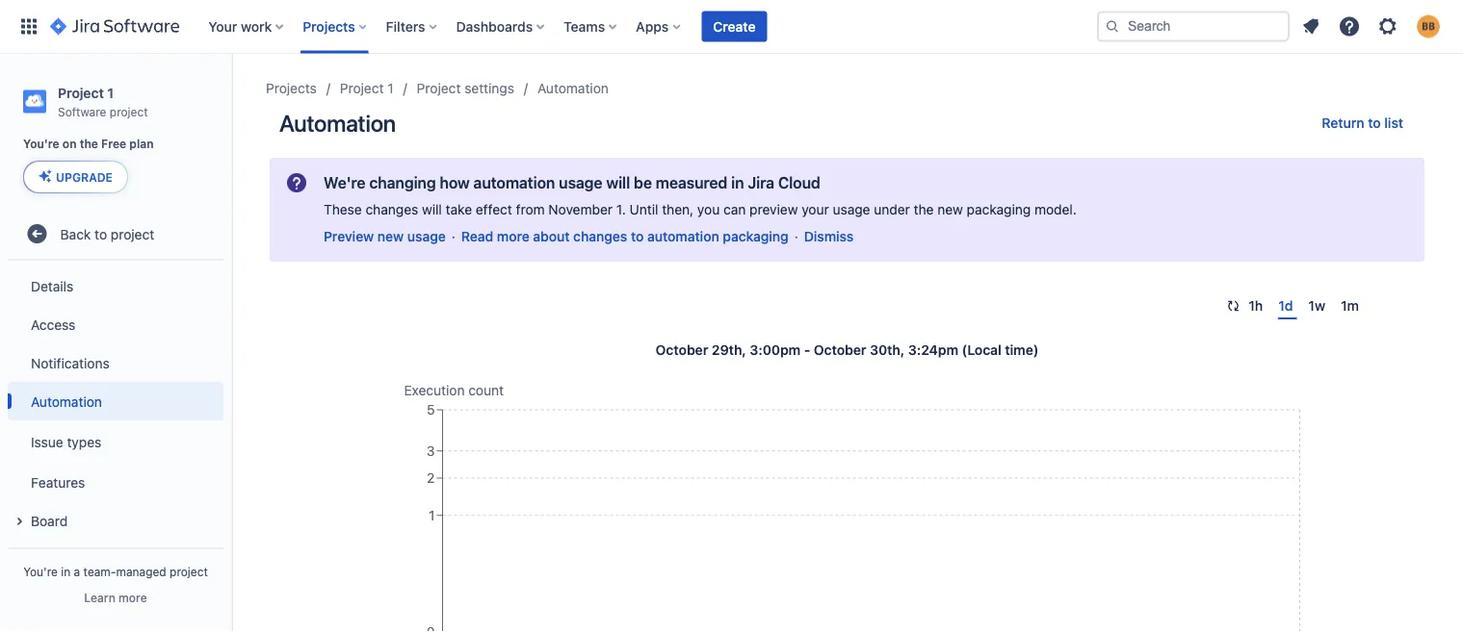 Task type: vqa. For each thing, say whether or not it's contained in the screenshot.
Features link
yes



Task type: describe. For each thing, give the bounding box(es) containing it.
notifications
[[31, 355, 109, 371]]

changes inside we're changing how automation usage will be measured in jira cloud these changes will take effect from november 1. until then, you can preview your usage under the new packaging model.
[[366, 202, 418, 218]]

0 horizontal spatial usage
[[407, 229, 446, 245]]

notifications link
[[8, 344, 224, 383]]

project 1
[[340, 80, 394, 96]]

-
[[804, 342, 810, 358]]

2 horizontal spatial usage
[[833, 202, 870, 218]]

return to list button
[[1311, 108, 1415, 139]]

you're for you're in a team-managed project
[[23, 566, 58, 579]]

1 october from the left
[[656, 342, 708, 358]]

3:24pm
[[908, 342, 959, 358]]

board button
[[8, 502, 224, 541]]

0 vertical spatial the
[[80, 137, 98, 150]]

project 1 link
[[340, 77, 394, 100]]

issue types
[[31, 434, 101, 450]]

your
[[802, 202, 829, 218]]

dashboards
[[456, 18, 533, 34]]

from
[[516, 202, 545, 218]]

0 horizontal spatial in
[[61, 566, 71, 579]]

learn
[[84, 592, 115, 605]]

learn more
[[84, 592, 147, 605]]

project 1 software project
[[58, 85, 148, 118]]

october 29th, 3:00pm - october 30th, 3:24pm (local time)
[[656, 342, 1039, 358]]

automation link for project settings
[[538, 77, 609, 100]]

jira
[[748, 174, 775, 192]]

dashboards button
[[450, 11, 552, 42]]

november
[[549, 202, 613, 218]]

0 vertical spatial will
[[606, 174, 630, 192]]

you're in a team-managed project
[[23, 566, 208, 579]]

you're on the free plan
[[23, 137, 154, 150]]

3:00pm
[[750, 342, 801, 358]]

packaging inside we're changing how automation usage will be measured in jira cloud these changes will take effect from november 1. until then, you can preview your usage under the new packaging model.
[[967, 202, 1031, 218]]

can
[[724, 202, 746, 218]]

issue types link
[[8, 421, 224, 464]]

upgrade
[[56, 171, 113, 184]]

(local
[[962, 342, 1002, 358]]

apps button
[[630, 11, 688, 42]]

preview new usage · read more about changes to automation packaging · dismiss
[[324, 229, 854, 245]]

software
[[58, 105, 106, 118]]

2 october from the left
[[814, 342, 867, 358]]

details link
[[8, 267, 224, 306]]

board
[[31, 513, 68, 529]]

projects link
[[266, 77, 317, 100]]

1 vertical spatial will
[[422, 202, 442, 218]]

Search field
[[1097, 11, 1290, 42]]

be
[[634, 174, 652, 192]]

project settings link
[[417, 77, 514, 100]]

projects button
[[297, 11, 374, 42]]

project for project settings
[[417, 80, 461, 96]]

0 horizontal spatial packaging
[[723, 229, 789, 245]]

group containing details
[[8, 261, 224, 624]]

1w
[[1309, 298, 1326, 314]]

notifications image
[[1300, 15, 1323, 38]]

apps
[[636, 18, 669, 34]]

you're for you're on the free plan
[[23, 137, 59, 150]]

changing
[[369, 174, 436, 192]]

create button
[[702, 11, 767, 42]]

projects for projects dropdown button
[[303, 18, 355, 34]]

filters button
[[380, 11, 445, 42]]

we're changing how automation usage will be measured in jira cloud these changes will take effect from november 1. until then, you can preview your usage under the new packaging model.
[[324, 174, 1077, 218]]

1 · from the left
[[452, 229, 456, 245]]

read more about changes to automation packaging button
[[461, 227, 789, 247]]

1m
[[1341, 298, 1359, 314]]

29th,
[[712, 342, 746, 358]]

plan
[[129, 137, 154, 150]]

preview
[[324, 229, 374, 245]]

project inside project 1 software project
[[58, 85, 104, 101]]

managed
[[116, 566, 166, 579]]

back to project link
[[8, 215, 224, 254]]

count
[[468, 383, 504, 399]]

back to project
[[60, 226, 154, 242]]

reload image
[[1226, 299, 1241, 314]]

effect
[[476, 202, 512, 218]]

measured
[[656, 174, 728, 192]]

automation link for notifications
[[8, 383, 224, 421]]

teams button
[[558, 11, 624, 42]]

how
[[440, 174, 470, 192]]

in inside we're changing how automation usage will be measured in jira cloud these changes will take effect from november 1. until then, you can preview your usage under the new packaging model.
[[731, 174, 744, 192]]

1 horizontal spatial more
[[497, 229, 530, 245]]

on
[[62, 137, 77, 150]]

your profile and settings image
[[1417, 15, 1440, 38]]

project settings
[[417, 80, 514, 96]]

take
[[446, 202, 472, 218]]

project for project 1
[[340, 80, 384, 96]]

we're
[[324, 174, 366, 192]]

filters
[[386, 18, 425, 34]]

appswitcher icon image
[[17, 15, 40, 38]]

your work
[[208, 18, 272, 34]]

1 for project 1 software project
[[107, 85, 114, 101]]

your
[[208, 18, 237, 34]]

to for project
[[95, 226, 107, 242]]

features
[[31, 475, 85, 491]]

help image
[[1338, 15, 1361, 38]]



Task type: locate. For each thing, give the bounding box(es) containing it.
automation down notifications in the bottom of the page
[[31, 394, 102, 410]]

more down managed
[[119, 592, 147, 605]]

2 vertical spatial usage
[[407, 229, 446, 245]]

1 inside project 1 'link'
[[388, 80, 394, 96]]

banner containing your work
[[0, 0, 1463, 54]]

1 horizontal spatial automation
[[647, 229, 719, 245]]

then,
[[662, 202, 694, 218]]

automation down project 1 'link'
[[279, 110, 396, 137]]

2 vertical spatial automation
[[31, 394, 102, 410]]

project inside project 1 software project
[[110, 105, 148, 118]]

more down from
[[497, 229, 530, 245]]

read
[[461, 229, 493, 245]]

these
[[324, 202, 362, 218]]

1 you're from the top
[[23, 137, 59, 150]]

october left 29th,
[[656, 342, 708, 358]]

in
[[731, 174, 744, 192], [61, 566, 71, 579]]

will left the be
[[606, 174, 630, 192]]

1 vertical spatial new
[[378, 229, 404, 245]]

1d
[[1279, 298, 1293, 314]]

new
[[938, 202, 963, 218], [378, 229, 404, 245]]

1 vertical spatial more
[[119, 592, 147, 605]]

under
[[874, 202, 910, 218]]

projects inside dropdown button
[[303, 18, 355, 34]]

1 vertical spatial projects
[[266, 80, 317, 96]]

group
[[8, 261, 224, 624]]

automation inside 'link'
[[31, 394, 102, 410]]

return to list
[[1322, 115, 1404, 131]]

0 vertical spatial more
[[497, 229, 530, 245]]

new inside we're changing how automation usage will be measured in jira cloud these changes will take effect from november 1. until then, you can preview your usage under the new packaging model.
[[938, 202, 963, 218]]

dismiss
[[804, 229, 854, 245]]

usage
[[559, 174, 603, 192], [833, 202, 870, 218], [407, 229, 446, 245]]

1 vertical spatial the
[[914, 202, 934, 218]]

packaging down preview on the right top
[[723, 229, 789, 245]]

project
[[340, 80, 384, 96], [417, 80, 461, 96], [58, 85, 104, 101]]

1 horizontal spatial automation link
[[538, 77, 609, 100]]

0 vertical spatial you're
[[23, 137, 59, 150]]

changes down november
[[573, 229, 627, 245]]

will left take
[[422, 202, 442, 218]]

about
[[533, 229, 570, 245]]

work
[[241, 18, 272, 34]]

1 horizontal spatial ·
[[795, 229, 798, 245]]

you
[[697, 202, 720, 218]]

project left settings
[[417, 80, 461, 96]]

packaging left model.
[[967, 202, 1031, 218]]

learn more button
[[84, 591, 147, 606]]

0 horizontal spatial to
[[95, 226, 107, 242]]

the inside we're changing how automation usage will be measured in jira cloud these changes will take effect from november 1. until then, you can preview your usage under the new packaging model.
[[914, 202, 934, 218]]

1 vertical spatial project
[[111, 226, 154, 242]]

1 vertical spatial in
[[61, 566, 71, 579]]

the
[[80, 137, 98, 150], [914, 202, 934, 218]]

jira software image
[[50, 15, 179, 38], [50, 15, 179, 38]]

settings image
[[1377, 15, 1400, 38]]

packaging
[[967, 202, 1031, 218], [723, 229, 789, 245]]

1 inside project 1 software project
[[107, 85, 114, 101]]

project inside 'link'
[[340, 80, 384, 96]]

1 vertical spatial automation
[[279, 110, 396, 137]]

automation up from
[[473, 174, 555, 192]]

preview
[[750, 202, 798, 218]]

1 horizontal spatial october
[[814, 342, 867, 358]]

2 horizontal spatial to
[[1368, 115, 1381, 131]]

projects right 'work'
[[303, 18, 355, 34]]

details
[[31, 278, 73, 294]]

projects
[[303, 18, 355, 34], [266, 80, 317, 96]]

project up details link at the left top
[[111, 226, 154, 242]]

october right -
[[814, 342, 867, 358]]

0 horizontal spatial more
[[119, 592, 147, 605]]

automation for project settings
[[538, 80, 609, 96]]

automation inside we're changing how automation usage will be measured in jira cloud these changes will take effect from november 1. until then, you can preview your usage under the new packaging model.
[[473, 174, 555, 192]]

1 horizontal spatial in
[[731, 174, 744, 192]]

2 vertical spatial project
[[170, 566, 208, 579]]

·
[[452, 229, 456, 245], [795, 229, 798, 245]]

changes up preview new usage button
[[366, 202, 418, 218]]

projects right sidebar navigation image
[[266, 80, 317, 96]]

execution
[[404, 383, 465, 399]]

search image
[[1105, 19, 1120, 34]]

automation down then,
[[647, 229, 719, 245]]

in left a
[[61, 566, 71, 579]]

project right managed
[[170, 566, 208, 579]]

usage up dismiss
[[833, 202, 870, 218]]

to left list
[[1368, 115, 1381, 131]]

1 vertical spatial changes
[[573, 229, 627, 245]]

to inside button
[[1368, 115, 1381, 131]]

new right preview
[[378, 229, 404, 245]]

changes
[[366, 202, 418, 218], [573, 229, 627, 245]]

1 vertical spatial automation link
[[8, 383, 224, 421]]

0 vertical spatial project
[[110, 105, 148, 118]]

until
[[630, 202, 658, 218]]

2 horizontal spatial automation
[[538, 80, 609, 96]]

to
[[1368, 115, 1381, 131], [95, 226, 107, 242], [631, 229, 644, 245]]

more inside 'button'
[[119, 592, 147, 605]]

1 horizontal spatial changes
[[573, 229, 627, 245]]

0 horizontal spatial automation
[[473, 174, 555, 192]]

settings
[[465, 80, 514, 96]]

new right under
[[938, 202, 963, 218]]

you're
[[23, 137, 59, 150], [23, 566, 58, 579]]

0 vertical spatial usage
[[559, 174, 603, 192]]

1 horizontal spatial new
[[938, 202, 963, 218]]

back
[[60, 226, 91, 242]]

project up plan
[[110, 105, 148, 118]]

automation link up types
[[8, 383, 224, 421]]

30th,
[[870, 342, 905, 358]]

project down projects dropdown button
[[340, 80, 384, 96]]

1 for project 1
[[388, 80, 394, 96]]

1 horizontal spatial automation
[[279, 110, 396, 137]]

2 · from the left
[[795, 229, 798, 245]]

expand image
[[8, 511, 31, 534]]

· left dismiss
[[795, 229, 798, 245]]

you're left on
[[23, 137, 59, 150]]

0 vertical spatial automation
[[473, 174, 555, 192]]

time)
[[1005, 342, 1039, 358]]

a
[[74, 566, 80, 579]]

will
[[606, 174, 630, 192], [422, 202, 442, 218]]

0 vertical spatial projects
[[303, 18, 355, 34]]

sidebar navigation image
[[210, 77, 252, 116]]

project
[[110, 105, 148, 118], [111, 226, 154, 242], [170, 566, 208, 579]]

in left jira on the top
[[731, 174, 744, 192]]

your work button
[[203, 11, 291, 42]]

execution count
[[404, 383, 504, 399]]

list
[[1385, 115, 1404, 131]]

automation link down teams in the top of the page
[[538, 77, 609, 100]]

automation link
[[538, 77, 609, 100], [8, 383, 224, 421]]

projects for "projects" link
[[266, 80, 317, 96]]

usage down take
[[407, 229, 446, 245]]

0 vertical spatial in
[[731, 174, 744, 192]]

free
[[101, 137, 126, 150]]

1 horizontal spatial the
[[914, 202, 934, 218]]

0 vertical spatial changes
[[366, 202, 418, 218]]

1 down filters
[[388, 80, 394, 96]]

dismiss button
[[804, 227, 854, 247]]

1 up 'free'
[[107, 85, 114, 101]]

issue
[[31, 434, 63, 450]]

1 horizontal spatial usage
[[559, 174, 603, 192]]

teams
[[564, 18, 605, 34]]

1h
[[1249, 298, 1263, 314]]

2 horizontal spatial project
[[417, 80, 461, 96]]

1 vertical spatial automation
[[647, 229, 719, 245]]

primary element
[[12, 0, 1097, 53]]

model.
[[1035, 202, 1077, 218]]

0 horizontal spatial project
[[58, 85, 104, 101]]

the right under
[[914, 202, 934, 218]]

0 vertical spatial automation link
[[538, 77, 609, 100]]

1.
[[616, 202, 626, 218]]

automation for notifications
[[31, 394, 102, 410]]

0 horizontal spatial october
[[656, 342, 708, 358]]

access
[[31, 317, 75, 333]]

0 horizontal spatial automation link
[[8, 383, 224, 421]]

team-
[[83, 566, 116, 579]]

access link
[[8, 306, 224, 344]]

0 horizontal spatial automation
[[31, 394, 102, 410]]

0 horizontal spatial changes
[[366, 202, 418, 218]]

to down until
[[631, 229, 644, 245]]

return
[[1322, 115, 1365, 131]]

types
[[67, 434, 101, 450]]

0 horizontal spatial will
[[422, 202, 442, 218]]

features link
[[8, 464, 224, 502]]

· left read at left top
[[452, 229, 456, 245]]

0 horizontal spatial new
[[378, 229, 404, 245]]

create
[[713, 18, 756, 34]]

banner
[[0, 0, 1463, 54]]

automation
[[538, 80, 609, 96], [279, 110, 396, 137], [31, 394, 102, 410]]

1 horizontal spatial packaging
[[967, 202, 1031, 218]]

usage up november
[[559, 174, 603, 192]]

1 horizontal spatial 1
[[388, 80, 394, 96]]

1 vertical spatial usage
[[833, 202, 870, 218]]

2 you're from the top
[[23, 566, 58, 579]]

automation down teams in the top of the page
[[538, 80, 609, 96]]

0 horizontal spatial 1
[[107, 85, 114, 101]]

1 horizontal spatial project
[[340, 80, 384, 96]]

1
[[388, 80, 394, 96], [107, 85, 114, 101]]

0 vertical spatial automation
[[538, 80, 609, 96]]

to for list
[[1368, 115, 1381, 131]]

0 horizontal spatial ·
[[452, 229, 456, 245]]

1 horizontal spatial will
[[606, 174, 630, 192]]

to right the back
[[95, 226, 107, 242]]

1 vertical spatial you're
[[23, 566, 58, 579]]

the right on
[[80, 137, 98, 150]]

0 vertical spatial packaging
[[967, 202, 1031, 218]]

cloud
[[778, 174, 821, 192]]

1 horizontal spatial to
[[631, 229, 644, 245]]

upgrade button
[[24, 162, 127, 193]]

0 vertical spatial new
[[938, 202, 963, 218]]

0 horizontal spatial the
[[80, 137, 98, 150]]

preview new usage button
[[324, 227, 446, 247]]

project up software
[[58, 85, 104, 101]]

you're left a
[[23, 566, 58, 579]]

1 vertical spatial packaging
[[723, 229, 789, 245]]



